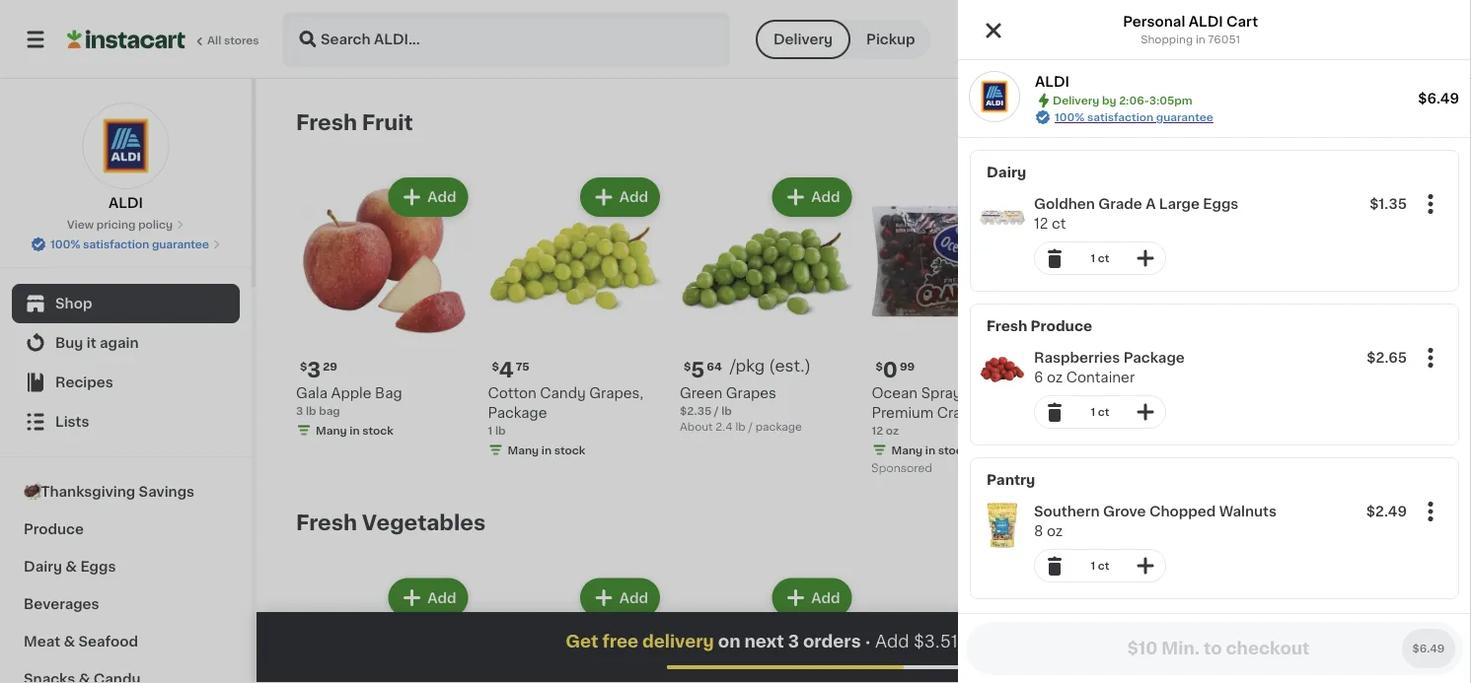 Task type: describe. For each thing, give the bounding box(es) containing it.
southern grove chopped walnuts 8 oz
[[1034, 505, 1277, 539]]

ct for dairy
[[1098, 253, 1110, 264]]

fresh produce
[[987, 320, 1093, 334]]

many for 3
[[316, 425, 347, 436]]

fresh for fresh fruit
[[296, 112, 357, 133]]

1 horizontal spatial 3
[[307, 360, 321, 381]]

instacart logo image
[[67, 28, 186, 51]]

0 horizontal spatial eggs
[[80, 561, 116, 574]]

$ for 3
[[300, 361, 307, 372]]

raspberries package image
[[979, 348, 1026, 396]]

aldi image
[[970, 72, 1019, 121]]

dairy for dairy & eggs
[[24, 561, 62, 574]]

fresh inside ocean spray fresh premium cranberries 12 oz
[[965, 386, 1004, 400]]

aviation
[[1030, 32, 1092, 46]]

$ for 2
[[1068, 361, 1075, 372]]

view for fresh vegetables
[[1204, 517, 1238, 530]]

goldhen grade a large eggs button
[[1034, 194, 1343, 214]]

12 for goldhen grade a large eggs 12 ct
[[1034, 217, 1048, 231]]

bag
[[319, 406, 340, 416]]

100% satisfaction guarantee button
[[31, 233, 221, 253]]

remove raspberries package image
[[1043, 401, 1067, 424]]

1 for fresh produce
[[1091, 407, 1096, 418]]

1 horizontal spatial 100% satisfaction guarantee
[[1055, 112, 1214, 123]]

dairy & eggs link
[[12, 549, 240, 586]]

package inside "cotton candy grapes, package 1 lb"
[[488, 406, 547, 420]]

75
[[516, 361, 529, 372]]

0
[[883, 360, 898, 381]]

increment quantity of southern grove chopped walnuts image
[[1134, 555, 1158, 578]]

spray
[[921, 386, 962, 400]]

in for 0
[[926, 445, 936, 456]]

gala apple bag 3 lb bag
[[296, 386, 402, 416]]

🦃 thanksgiving savings
[[24, 486, 195, 499]]

raspberries package button
[[1034, 348, 1343, 368]]

1 horizontal spatial 3:05pm
[[1284, 32, 1343, 46]]

service type group
[[756, 20, 931, 59]]

1 horizontal spatial delivery
[[1053, 95, 1100, 106]]

$ for 5
[[684, 361, 691, 372]]

a
[[1146, 197, 1156, 211]]

dr
[[1096, 32, 1114, 46]]

eggs inside goldhen grade a large eggs 12 ct
[[1203, 197, 1239, 211]]

ct for pantry
[[1098, 561, 1110, 572]]

beverages link
[[12, 586, 240, 624]]

many down cantaloupe
[[1084, 410, 1115, 420]]

view all (40+) button for fresh vegetables
[[1196, 504, 1321, 543]]

pricing
[[96, 220, 136, 230]]

(40+) for fresh vegetables
[[1261, 517, 1300, 530]]

all for fresh fruit
[[1242, 115, 1258, 129]]

goldhen
[[1034, 197, 1095, 211]]

aldi link
[[82, 103, 169, 213]]

it
[[87, 337, 96, 350]]

lists link
[[12, 403, 240, 442]]

8
[[1034, 525, 1043, 539]]

lb inside gala apple bag 3 lb bag
[[306, 406, 316, 416]]

southern grove chopped walnuts image
[[979, 502, 1026, 550]]

3 inside gala apple bag 3 lb bag
[[296, 406, 303, 416]]

$ for 4
[[492, 361, 499, 372]]

produce link
[[12, 511, 240, 549]]

container
[[1067, 371, 1135, 385]]

many in stock for 3
[[316, 425, 394, 436]]

grapes,
[[589, 386, 644, 400]]

shopping
[[1141, 34, 1193, 45]]

item carousel region containing fresh fruit
[[296, 103, 1432, 488]]

policy
[[138, 220, 173, 230]]

raspberries package 6 oz container
[[1034, 351, 1185, 385]]

view pricing policy link
[[67, 217, 185, 233]]

ocean
[[872, 386, 918, 400]]

many for 4
[[508, 445, 539, 456]]

premium
[[872, 406, 934, 420]]

ocean spray fresh premium cranberries 12 oz
[[872, 386, 1018, 436]]

gala
[[296, 386, 328, 400]]

buy
[[55, 337, 83, 350]]

cranberries
[[937, 406, 1018, 420]]

meat & seafood link
[[12, 624, 240, 661]]

aldi inside personal aldi cart shopping in 76051
[[1189, 15, 1223, 29]]

lists
[[55, 415, 89, 429]]

guarantee inside '100% satisfaction guarantee' link
[[1156, 112, 1214, 123]]

on
[[718, 634, 741, 651]]

2
[[1075, 360, 1088, 381]]

dairy & eggs
[[24, 561, 116, 574]]

green grapes $2.35 / lb about 2.4 lb / package
[[680, 386, 802, 432]]

1 for dairy
[[1091, 253, 1096, 264]]

fresh vegetables
[[296, 513, 486, 534]]

savings
[[139, 486, 195, 499]]

$5.64 per package (estimated) element
[[680, 358, 856, 383]]

add inside treatment tracker modal dialog
[[875, 634, 909, 651]]

beverages
[[24, 598, 99, 612]]

0 horizontal spatial by
[[1102, 95, 1117, 106]]

$6.49
[[1418, 92, 1460, 106]]

lb up 2.4
[[722, 406, 732, 416]]

many in stock for 4
[[508, 445, 586, 456]]

bag
[[375, 386, 402, 400]]

cantaloupe
[[1064, 386, 1144, 400]]

$ 0 99
[[876, 360, 915, 381]]

1 for pantry
[[1091, 561, 1096, 572]]

(est.)
[[769, 359, 811, 375]]

2.4
[[716, 421, 733, 432]]

cart
[[1227, 15, 1258, 29]]

all
[[207, 35, 221, 46]]

lb right 2.4
[[736, 421, 746, 432]]

delivery
[[642, 634, 714, 651]]

$ 5 64
[[684, 360, 722, 381]]

4
[[499, 360, 514, 381]]

100% satisfaction guarantee link
[[1055, 110, 1214, 125]]

product group containing 3
[[296, 174, 472, 443]]

0 vertical spatial produce
[[1031, 320, 1093, 334]]

29
[[323, 361, 337, 372]]

all stores link
[[67, 12, 261, 67]]

/pkg (est.)
[[730, 359, 811, 375]]

stock down cantaloupe
[[1130, 410, 1161, 420]]

12 for ocean spray fresh premium cranberries 12 oz
[[872, 425, 883, 436]]

fruit
[[362, 112, 413, 133]]

cotton
[[488, 386, 537, 400]]

shop
[[55, 297, 92, 311]]

delivery button
[[756, 20, 851, 59]]

2400 aviation dr
[[986, 32, 1114, 46]]

0 vertical spatial by
[[1220, 32, 1239, 46]]

many in stock down cantaloupe
[[1084, 410, 1161, 420]]

delivery by 2:06-3:05pm link
[[1121, 28, 1343, 51]]

increment quantity of goldhen grade a large eggs image
[[1134, 247, 1158, 270]]

product group containing 5
[[680, 174, 856, 435]]



Task type: locate. For each thing, give the bounding box(es) containing it.
stock down ocean spray fresh premium cranberries 12 oz at the right bottom of the page
[[938, 445, 969, 456]]

2400
[[986, 32, 1027, 46]]

product group containing southern grove chopped walnuts
[[971, 494, 1459, 591]]

in left increment quantity of raspberries package image
[[1117, 410, 1128, 420]]

many in stock up the sponsored badge image
[[892, 445, 969, 456]]

None field
[[1415, 188, 1447, 220], [1415, 342, 1447, 374], [1415, 496, 1447, 528], [1415, 188, 1447, 220], [1415, 342, 1447, 374], [1415, 496, 1447, 528]]

many down "cotton candy grapes, package 1 lb"
[[508, 445, 539, 456]]

12 inside goldhen grade a large eggs 12 ct
[[1034, 217, 1048, 231]]

/ up 2.4
[[714, 406, 719, 416]]

thanksgiving
[[41, 486, 135, 499]]

(40+) right chopped
[[1261, 517, 1300, 530]]

dairy for dairy
[[987, 166, 1026, 180]]

sponsored badge image
[[872, 464, 932, 475]]

12 down goldhen
[[1034, 217, 1048, 231]]

76051
[[1208, 34, 1241, 45]]

1 horizontal spatial satisfaction
[[1088, 112, 1154, 123]]

green
[[680, 386, 723, 400]]

0 vertical spatial view all (40+)
[[1204, 115, 1300, 129]]

1 horizontal spatial guarantee
[[1156, 112, 1214, 123]]

all stores
[[207, 35, 259, 46]]

stock for 4
[[554, 445, 586, 456]]

delivery by 2:06-3:05pm down cart
[[1153, 32, 1343, 46]]

2 vertical spatial view
[[1204, 517, 1238, 530]]

1 vertical spatial produce
[[24, 523, 84, 537]]

(40+) down delivery by 2:06-3:05pm link
[[1261, 115, 1300, 129]]

$2.65
[[1367, 351, 1407, 365]]

0 horizontal spatial satisfaction
[[83, 239, 149, 250]]

0 vertical spatial product group
[[971, 187, 1459, 283]]

/pkg
[[730, 359, 765, 375]]

1 horizontal spatial 12
[[1034, 217, 1048, 231]]

1 ct for 6 oz container
[[1091, 407, 1110, 418]]

oz inside southern grove chopped walnuts 8 oz
[[1047, 525, 1063, 539]]

product group containing 4
[[488, 174, 664, 462]]

to
[[962, 634, 980, 651]]

product group for pantry
[[971, 494, 1459, 591]]

product group for dairy
[[971, 187, 1459, 283]]

guarantee down shopping
[[1156, 112, 1214, 123]]

stock for 3
[[362, 425, 394, 436]]

in up the sponsored badge image
[[926, 445, 936, 456]]

view for fresh fruit
[[1204, 115, 1238, 129]]

ct inside goldhen grade a large eggs 12 ct
[[1052, 217, 1066, 231]]

view all (40+)
[[1204, 115, 1300, 129], [1204, 517, 1300, 530]]

$ inside $ 3 29
[[300, 361, 307, 372]]

dairy up goldhen grade a large eggs "image"
[[987, 166, 1026, 180]]

2 vertical spatial aldi
[[109, 196, 143, 210]]

2 $ from the left
[[492, 361, 499, 372]]

oz down premium
[[886, 425, 899, 436]]

stock down "cotton candy grapes, package 1 lb"
[[554, 445, 586, 456]]

many
[[1084, 410, 1115, 420], [316, 425, 347, 436], [508, 445, 539, 456], [892, 445, 923, 456]]

all
[[1242, 115, 1258, 129], [1242, 517, 1258, 530]]

0 vertical spatial aldi
[[1189, 15, 1223, 29]]

2 product group from the top
[[971, 340, 1459, 437]]

orders
[[803, 634, 861, 651]]

many in stock down "cotton candy grapes, package 1 lb"
[[508, 445, 586, 456]]

item carousel region
[[296, 103, 1432, 488], [296, 504, 1432, 684]]

1 vertical spatial by
[[1102, 95, 1117, 106]]

2:06- down cart
[[1243, 32, 1284, 46]]

many up the sponsored badge image
[[892, 445, 923, 456]]

1 ct down cantaloupe
[[1091, 407, 1110, 418]]

1 1 ct from the top
[[1091, 253, 1110, 264]]

1 view all (40+) from the top
[[1204, 115, 1300, 129]]

100% inside 'button'
[[50, 239, 80, 250]]

0 vertical spatial delivery by 2:06-3:05pm
[[1153, 32, 1343, 46]]

1 ct for 12 ct
[[1091, 253, 1110, 264]]

product group containing goldhen grade a large eggs
[[971, 187, 1459, 283]]

0 vertical spatial oz
[[1047, 371, 1063, 385]]

raspberries
[[1034, 351, 1120, 365]]

buy it again
[[55, 337, 139, 350]]

view all (40+) for fruit
[[1204, 115, 1300, 129]]

0 horizontal spatial 3:05pm
[[1149, 95, 1193, 106]]

5 $ from the left
[[1068, 361, 1075, 372]]

1 item carousel region from the top
[[296, 103, 1432, 488]]

6
[[1034, 371, 1043, 385]]

0 vertical spatial /
[[714, 406, 719, 416]]

produce up dairy & eggs
[[24, 523, 84, 537]]

satisfaction down pricing
[[83, 239, 149, 250]]

oz right 6
[[1047, 371, 1063, 385]]

by
[[1220, 32, 1239, 46], [1102, 95, 1117, 106]]

0 vertical spatial guarantee
[[1156, 112, 1214, 123]]

apple
[[331, 386, 372, 400]]

1 inside "cotton candy grapes, package 1 lb"
[[488, 425, 493, 436]]

0 vertical spatial dairy
[[987, 166, 1026, 180]]

3 right next
[[788, 634, 799, 651]]

3 1 ct from the top
[[1091, 561, 1110, 572]]

1 vertical spatial guarantee
[[152, 239, 209, 250]]

2 (40+) from the top
[[1261, 517, 1300, 530]]

aldi
[[1189, 15, 1223, 29], [1035, 75, 1070, 89], [109, 196, 143, 210]]

free
[[602, 634, 638, 651]]

1 vertical spatial 3
[[296, 406, 303, 416]]

view all (40+) for vegetables
[[1204, 517, 1300, 530]]

candy
[[540, 386, 586, 400]]

$
[[300, 361, 307, 372], [492, 361, 499, 372], [684, 361, 691, 372], [876, 361, 883, 372], [1068, 361, 1075, 372]]

•
[[865, 634, 871, 650]]

product group
[[971, 187, 1459, 283], [971, 340, 1459, 437], [971, 494, 1459, 591]]

dairy
[[987, 166, 1026, 180], [24, 561, 62, 574]]

ct for fresh produce
[[1098, 407, 1110, 418]]

3
[[307, 360, 321, 381], [296, 406, 303, 416], [788, 634, 799, 651]]

1 vertical spatial &
[[64, 636, 75, 649]]

product group for fresh produce
[[971, 340, 1459, 437]]

& up beverages
[[65, 561, 77, 574]]

1 product group from the top
[[971, 187, 1459, 283]]

1 right remove goldhen grade a large eggs image
[[1091, 253, 1096, 264]]

walnuts
[[1219, 505, 1277, 519]]

1 horizontal spatial aldi
[[1035, 75, 1070, 89]]

pickup
[[867, 33, 915, 46]]

$ left 29
[[300, 361, 307, 372]]

package
[[756, 421, 802, 432]]

main content containing fresh fruit
[[257, 79, 1471, 684]]

fresh left vegetables
[[296, 513, 357, 534]]

1 ct right the remove southern grove chopped walnuts 'icon'
[[1091, 561, 1110, 572]]

1 horizontal spatial by
[[1220, 32, 1239, 46]]

shop link
[[12, 284, 240, 324]]

0 vertical spatial 3:05pm
[[1284, 32, 1343, 46]]

view
[[1204, 115, 1238, 129], [67, 220, 94, 230], [1204, 517, 1238, 530]]

ct down goldhen
[[1052, 217, 1066, 231]]

fresh up cranberries
[[965, 386, 1004, 400]]

1 $ from the left
[[300, 361, 307, 372]]

$ left the '75'
[[492, 361, 499, 372]]

100%
[[1055, 112, 1085, 123], [50, 239, 80, 250]]

view pricing policy
[[67, 220, 173, 230]]

fresh up 'raspberries package' icon
[[987, 320, 1028, 334]]

oz inside ocean spray fresh premium cranberries 12 oz
[[886, 425, 899, 436]]

1 vertical spatial view all (40+) button
[[1196, 504, 1321, 543]]

1 vertical spatial product group
[[971, 340, 1459, 437]]

3 left 29
[[307, 360, 321, 381]]

meat
[[24, 636, 60, 649]]

produce inside produce link
[[24, 523, 84, 537]]

1 horizontal spatial dairy
[[987, 166, 1026, 180]]

&
[[65, 561, 77, 574], [64, 636, 75, 649]]

2 item carousel region from the top
[[296, 504, 1432, 684]]

1 down cotton
[[488, 425, 493, 436]]

1 (40+) from the top
[[1261, 115, 1300, 129]]

$2.49
[[1366, 505, 1407, 519]]

1 vertical spatial /
[[748, 421, 753, 432]]

0 vertical spatial all
[[1242, 115, 1258, 129]]

delivery up '100% satisfaction guarantee' link
[[1053, 95, 1100, 106]]

1 vertical spatial (40+)
[[1261, 517, 1300, 530]]

2 all from the top
[[1242, 517, 1258, 530]]

stock for 0
[[938, 445, 969, 456]]

by down cart
[[1220, 32, 1239, 46]]

5
[[691, 360, 705, 381]]

many in stock down gala apple bag 3 lb bag
[[316, 425, 394, 436]]

1 horizontal spatial eggs
[[1203, 197, 1239, 211]]

0 vertical spatial 2:06-
[[1243, 32, 1284, 46]]

1 vertical spatial satisfaction
[[83, 239, 149, 250]]

1 vertical spatial eggs
[[80, 561, 116, 574]]

aldi up 76051
[[1189, 15, 1223, 29]]

0 vertical spatial &
[[65, 561, 77, 574]]

0 horizontal spatial aldi
[[109, 196, 143, 210]]

100% satisfaction guarantee down view pricing policy link
[[50, 239, 209, 250]]

package
[[1124, 351, 1185, 365], [488, 406, 547, 420]]

delivery left pickup button
[[774, 33, 833, 46]]

1 vertical spatial view
[[67, 220, 94, 230]]

item carousel region containing fresh vegetables
[[296, 504, 1432, 684]]

southern
[[1034, 505, 1100, 519]]

view all (40+) button for fresh fruit
[[1196, 103, 1321, 142]]

2 vertical spatial 3
[[788, 634, 799, 651]]

$ left 99
[[876, 361, 883, 372]]

lb down cotton
[[495, 425, 506, 436]]

eggs down produce link
[[80, 561, 116, 574]]

grove
[[1103, 505, 1146, 519]]

$ left 55
[[1068, 361, 1075, 372]]

goldhen grade a large eggs image
[[979, 194, 1026, 242]]

remove southern grove chopped walnuts image
[[1043, 555, 1067, 578]]

2 horizontal spatial 3
[[788, 634, 799, 651]]

guarantee down policy
[[152, 239, 209, 250]]

1 vertical spatial 100%
[[50, 239, 80, 250]]

2:06- up '100% satisfaction guarantee' link
[[1119, 95, 1149, 106]]

stock down bag at the left bottom of page
[[362, 425, 394, 436]]

$1.35
[[1370, 197, 1407, 211]]

$2.35
[[680, 406, 712, 416]]

0 horizontal spatial 2:06-
[[1119, 95, 1149, 106]]

2 horizontal spatial aldi
[[1189, 15, 1223, 29]]

2 view all (40+) from the top
[[1204, 517, 1300, 530]]

1 ct left increment quantity of goldhen grade a large eggs icon
[[1091, 253, 1110, 264]]

fresh for fresh produce
[[987, 320, 1028, 334]]

0 horizontal spatial 100%
[[50, 239, 80, 250]]

aldi logo image
[[82, 103, 169, 189]]

package up increment quantity of raspberries package image
[[1124, 351, 1185, 365]]

$ 4 75
[[492, 360, 529, 381]]

product group
[[296, 174, 472, 443], [488, 174, 664, 462], [680, 174, 856, 435], [872, 174, 1048, 480], [1064, 174, 1240, 427], [1256, 174, 1432, 443], [296, 575, 472, 684], [488, 575, 664, 684], [680, 575, 856, 684], [872, 575, 1048, 684], [1064, 575, 1240, 684], [1256, 575, 1432, 684]]

0 horizontal spatial 3
[[296, 406, 303, 416]]

product group containing 0
[[872, 174, 1048, 480]]

3 down 'gala'
[[296, 406, 303, 416]]

100% right aldi image
[[1055, 112, 1085, 123]]

all for fresh vegetables
[[1242, 517, 1258, 530]]

lb down 'gala'
[[306, 406, 316, 416]]

guarantee inside 100% satisfaction guarantee 'button'
[[152, 239, 209, 250]]

$ 3 29
[[300, 360, 337, 381]]

$ 2 55
[[1068, 360, 1105, 381]]

main content
[[257, 79, 1471, 684]]

add button
[[390, 180, 466, 215], [582, 180, 658, 215], [774, 180, 850, 215], [966, 180, 1042, 215], [1158, 180, 1234, 215], [1350, 180, 1426, 215], [390, 581, 466, 616], [582, 581, 658, 616], [774, 581, 850, 616], [966, 581, 1042, 616], [1158, 581, 1234, 616], [1350, 581, 1426, 616]]

satisfaction down "dr" on the right
[[1088, 112, 1154, 123]]

3 product group from the top
[[971, 494, 1459, 591]]

product group containing raspberries package
[[971, 340, 1459, 437]]

1 down cantaloupe
[[1091, 407, 1096, 418]]

oz
[[1047, 371, 1063, 385], [886, 425, 899, 436], [1047, 525, 1063, 539]]

1
[[1091, 253, 1096, 264], [1091, 407, 1096, 418], [488, 425, 493, 436], [1091, 561, 1096, 572]]

2400 aviation dr button
[[955, 12, 1114, 67]]

$ left 64
[[684, 361, 691, 372]]

fresh left fruit
[[296, 112, 357, 133]]

& for meat
[[64, 636, 75, 649]]

chopped
[[1150, 505, 1216, 519]]

(40+)
[[1261, 115, 1300, 129], [1261, 517, 1300, 530]]

12
[[1034, 217, 1048, 231], [872, 425, 883, 436]]

2 view all (40+) button from the top
[[1196, 504, 1321, 543]]

0 vertical spatial item carousel region
[[296, 103, 1432, 488]]

in for 3
[[350, 425, 360, 436]]

0 horizontal spatial delivery
[[774, 33, 833, 46]]

3 $ from the left
[[684, 361, 691, 372]]

1 vertical spatial 1 ct
[[1091, 407, 1110, 418]]

1 right the remove southern grove chopped walnuts 'icon'
[[1091, 561, 1096, 572]]

aldi up view pricing policy link
[[109, 196, 143, 210]]

2 vertical spatial product group
[[971, 494, 1459, 591]]

12 inside ocean spray fresh premium cranberries 12 oz
[[872, 425, 883, 436]]

3 inside treatment tracker modal dialog
[[788, 634, 799, 651]]

fresh for fresh vegetables
[[296, 513, 357, 534]]

1 ct for 8 oz
[[1091, 561, 1110, 572]]

100% satisfaction guarantee
[[1055, 112, 1214, 123], [50, 239, 209, 250]]

100% down view pricing policy
[[50, 239, 80, 250]]

1 vertical spatial oz
[[886, 425, 899, 436]]

2 horizontal spatial delivery
[[1153, 32, 1216, 46]]

about
[[680, 421, 713, 432]]

0 horizontal spatial guarantee
[[152, 239, 209, 250]]

$ inside $ 5 64
[[684, 361, 691, 372]]

ct down cantaloupe
[[1098, 407, 1110, 418]]

get
[[566, 634, 598, 651]]

100% satisfaction guarantee inside 'button'
[[50, 239, 209, 250]]

1 vertical spatial item carousel region
[[296, 504, 1432, 684]]

0 vertical spatial 100% satisfaction guarantee
[[1055, 112, 1214, 123]]

all down delivery by 2:06-3:05pm link
[[1242, 115, 1258, 129]]

4 $ from the left
[[876, 361, 883, 372]]

0 horizontal spatial 12
[[872, 425, 883, 436]]

None search field
[[282, 12, 730, 67]]

many in stock for 0
[[892, 445, 969, 456]]

1 horizontal spatial produce
[[1031, 320, 1093, 334]]

$ inside $ 2 55
[[1068, 361, 1075, 372]]

1 horizontal spatial package
[[1124, 351, 1185, 365]]

aldi down the 2400 aviation dr
[[1035, 75, 1070, 89]]

lb inside "cotton candy grapes, package 1 lb"
[[495, 425, 506, 436]]

again
[[100, 337, 139, 350]]

many down bag
[[316, 425, 347, 436]]

1 vertical spatial delivery by 2:06-3:05pm
[[1053, 95, 1193, 106]]

3:05pm right 76051
[[1284, 32, 1343, 46]]

$ inside $ 0 99
[[876, 361, 883, 372]]

treatment tracker modal dialog
[[257, 613, 1471, 684]]

package inside raspberries package 6 oz container
[[1124, 351, 1185, 365]]

0 vertical spatial 1 ct
[[1091, 253, 1110, 264]]

$ for 0
[[876, 361, 883, 372]]

pantry
[[987, 474, 1035, 487]]

/ right 2.4
[[748, 421, 753, 432]]

0 vertical spatial 12
[[1034, 217, 1048, 231]]

1 vertical spatial dairy
[[24, 561, 62, 574]]

0 vertical spatial 3
[[307, 360, 321, 381]]

personal
[[1123, 15, 1186, 29]]

55
[[1090, 361, 1105, 372]]

1 horizontal spatial 100%
[[1055, 112, 1085, 123]]

dairy up beverages
[[24, 561, 62, 574]]

delivery down the personal
[[1153, 32, 1216, 46]]

2 1 ct from the top
[[1091, 407, 1110, 418]]

guarantee
[[1156, 112, 1214, 123], [152, 239, 209, 250]]

0 horizontal spatial 100% satisfaction guarantee
[[50, 239, 209, 250]]

1 vertical spatial all
[[1242, 517, 1258, 530]]

1 vertical spatial aldi
[[1035, 75, 1070, 89]]

in for 4
[[542, 445, 552, 456]]

fresh
[[296, 112, 357, 133], [987, 320, 1028, 334], [965, 386, 1004, 400], [296, 513, 357, 534]]

ct left "increment quantity of southern grove chopped walnuts" icon
[[1098, 561, 1110, 572]]

& right meat
[[64, 636, 75, 649]]

1 vertical spatial 12
[[872, 425, 883, 436]]

recipes
[[55, 376, 113, 390]]

1 vertical spatial 3:05pm
[[1149, 95, 1193, 106]]

goldhen grade a large eggs 12 ct
[[1034, 197, 1239, 231]]

0 vertical spatial 100%
[[1055, 112, 1085, 123]]

remove goldhen grade a large eggs image
[[1043, 247, 1067, 270]]

in left 76051
[[1196, 34, 1206, 45]]

next
[[745, 634, 784, 651]]

0 vertical spatial eggs
[[1203, 197, 1239, 211]]

satisfaction
[[1088, 112, 1154, 123], [83, 239, 149, 250]]

vegetables
[[362, 513, 486, 534]]

0 vertical spatial (40+)
[[1261, 115, 1300, 129]]

0 horizontal spatial /
[[714, 406, 719, 416]]

buy it again link
[[12, 324, 240, 363]]

recipes link
[[12, 363, 240, 403]]

increment quantity of raspberries package image
[[1134, 401, 1158, 424]]

1 vertical spatial 2:06-
[[1119, 95, 1149, 106]]

oz inside raspberries package 6 oz container
[[1047, 371, 1063, 385]]

produce up raspberries
[[1031, 320, 1093, 334]]

0 vertical spatial view
[[1204, 115, 1238, 129]]

stock
[[1130, 410, 1161, 420], [362, 425, 394, 436], [554, 445, 586, 456], [938, 445, 969, 456]]

delivery by 2:06-3:05pm up '100% satisfaction guarantee' link
[[1053, 95, 1193, 106]]

0 vertical spatial view all (40+) button
[[1196, 103, 1321, 142]]

view all (40+) button
[[1196, 103, 1321, 142], [1196, 504, 1321, 543]]

2 vertical spatial 1 ct
[[1091, 561, 1110, 572]]

ct left increment quantity of goldhen grade a large eggs icon
[[1098, 253, 1110, 264]]

0 vertical spatial package
[[1124, 351, 1185, 365]]

by up '100% satisfaction guarantee' link
[[1102, 95, 1117, 106]]

2 vertical spatial oz
[[1047, 525, 1063, 539]]

100% satisfaction guarantee down "dr" on the right
[[1055, 112, 1214, 123]]

personal aldi cart shopping in 76051
[[1123, 15, 1258, 45]]

1 view all (40+) button from the top
[[1196, 103, 1321, 142]]

1 all from the top
[[1242, 115, 1258, 129]]

meat & seafood
[[24, 636, 138, 649]]

in inside personal aldi cart shopping in 76051
[[1196, 34, 1206, 45]]

$ inside $ 4 75
[[492, 361, 499, 372]]

1 horizontal spatial /
[[748, 421, 753, 432]]

1 ct
[[1091, 253, 1110, 264], [1091, 407, 1110, 418], [1091, 561, 1110, 572]]

lb
[[306, 406, 316, 416], [722, 406, 732, 416], [736, 421, 746, 432], [495, 425, 506, 436]]

satisfaction inside 'button'
[[83, 239, 149, 250]]

64
[[707, 361, 722, 372]]

$3.85 element
[[1256, 358, 1432, 383]]

0 horizontal spatial produce
[[24, 523, 84, 537]]

delivery by 2:06-3:05pm
[[1153, 32, 1343, 46], [1053, 95, 1193, 106]]

0 horizontal spatial dairy
[[24, 561, 62, 574]]

in down "cotton candy grapes, package 1 lb"
[[542, 445, 552, 456]]

product group containing 2
[[1064, 174, 1240, 427]]

$3.51
[[914, 634, 958, 651]]

delivery
[[1153, 32, 1216, 46], [774, 33, 833, 46], [1053, 95, 1100, 106]]

oz right the 8
[[1047, 525, 1063, 539]]

in down gala apple bag 3 lb bag
[[350, 425, 360, 436]]

3:05pm up '100% satisfaction guarantee' link
[[1149, 95, 1193, 106]]

12 down premium
[[872, 425, 883, 436]]

eggs right large
[[1203, 197, 1239, 211]]

delivery inside 'button'
[[774, 33, 833, 46]]

large
[[1159, 197, 1200, 211]]

1 vertical spatial package
[[488, 406, 547, 420]]

(40+) for fresh fruit
[[1261, 115, 1300, 129]]

1 vertical spatial view all (40+)
[[1204, 517, 1300, 530]]

all right chopped
[[1242, 517, 1258, 530]]

1 vertical spatial 100% satisfaction guarantee
[[50, 239, 209, 250]]

0 horizontal spatial package
[[488, 406, 547, 420]]

produce
[[1031, 320, 1093, 334], [24, 523, 84, 537]]

0 vertical spatial satisfaction
[[1088, 112, 1154, 123]]

grade
[[1099, 197, 1143, 211]]

package down cotton
[[488, 406, 547, 420]]

many for 0
[[892, 445, 923, 456]]

3:05pm
[[1284, 32, 1343, 46], [1149, 95, 1193, 106]]

stores
[[224, 35, 259, 46]]

1 horizontal spatial 2:06-
[[1243, 32, 1284, 46]]

& for dairy
[[65, 561, 77, 574]]



Task type: vqa. For each thing, say whether or not it's contained in the screenshot.
6th 'Add' from left
no



